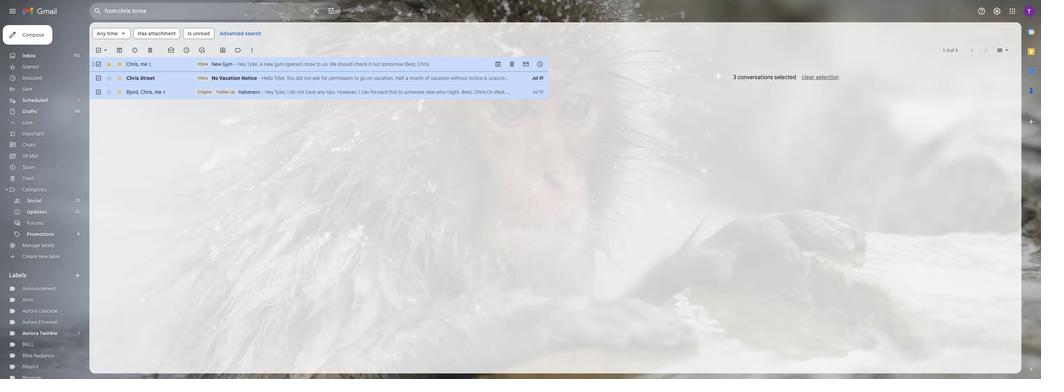 Task type: locate. For each thing, give the bounding box(es) containing it.
trash link
[[22, 176, 35, 182]]

inbox inside labels navigation
[[22, 53, 36, 59]]

aurora for aurora cascade
[[22, 309, 37, 315]]

of right month
[[425, 75, 430, 81]]

1 horizontal spatial of
[[951, 48, 955, 53]]

0 horizontal spatial -
[[234, 61, 236, 67]]

more image
[[249, 47, 256, 54]]

1 horizontal spatial i
[[359, 89, 360, 95]]

might.
[[447, 89, 461, 95]]

tyler, left "a" at the left top
[[247, 61, 259, 67]]

of right –
[[951, 48, 955, 53]]

0 vertical spatial 1
[[943, 48, 945, 53]]

<blacklashes1000@gmail.com>
[[581, 89, 651, 95]]

pm
[[548, 89, 555, 95]]

0 vertical spatial tyler,
[[247, 61, 259, 67]]

settings image
[[993, 7, 1002, 15]]

2 vertical spatial inbox
[[198, 75, 208, 81]]

0 horizontal spatial 2
[[77, 98, 80, 103]]

35
[[75, 210, 80, 215]]

chris right sincerely,
[[640, 75, 652, 81]]

this
[[389, 89, 397, 95]]

advanced
[[220, 30, 244, 37]]

as right soon
[[591, 75, 596, 81]]

opened
[[285, 61, 302, 67]]

me up "chris street"
[[141, 61, 147, 67]]

2 inside the 'chris , me 2'
[[149, 62, 151, 67]]

you
[[287, 75, 295, 81]]

to
[[317, 61, 321, 67], [354, 75, 359, 81], [558, 75, 563, 81], [399, 89, 403, 95]]

row down vacation.
[[89, 85, 690, 99]]

best, right 'might.'
[[462, 89, 473, 95]]

row containing bjord
[[89, 85, 690, 99]]

1 row from the top
[[89, 57, 549, 71]]

no
[[212, 75, 218, 81]]

inbox up starred
[[22, 53, 36, 59]]

announcement
[[22, 286, 56, 292]]

compose button
[[3, 25, 53, 45]]

2 down delete image
[[149, 62, 151, 67]]

2 horizontal spatial me
[[564, 75, 571, 81]]

1 horizontal spatial me
[[155, 89, 162, 95]]

notice
[[469, 75, 483, 81]]

as left soon
[[572, 75, 577, 81]]

hey right gym
[[238, 61, 246, 67]]

2
[[149, 62, 151, 67], [77, 98, 80, 103]]

clear selection link
[[797, 74, 840, 81]]

0 vertical spatial 2
[[149, 62, 151, 67]]

1 i from the left
[[288, 89, 289, 95]]

selected
[[775, 74, 797, 81]]

get
[[538, 75, 545, 81]]

2 vertical spatial aurora
[[22, 331, 38, 337]]

1 horizontal spatial 2
[[149, 62, 151, 67]]

0 horizontal spatial as
[[572, 75, 577, 81]]

chris down street
[[141, 89, 152, 95]]

i left can
[[359, 89, 360, 95]]

1 vertical spatial inbox
[[198, 62, 208, 67]]

inbox for inbox new gym - hey tyler, a new gym opened close to us. we should check it out tomorrow!  best, chris
[[198, 62, 208, 67]]

toolbar
[[491, 61, 547, 68]]

habenero
[[239, 89, 260, 95]]

, down "chris street"
[[138, 89, 139, 95]]

aurora ethereal
[[22, 320, 57, 326]]

row containing chris street
[[89, 71, 652, 85]]

create
[[22, 254, 37, 260]]

hey down hello
[[265, 89, 274, 95]]

me left the 4
[[155, 89, 162, 95]]

1 vertical spatial me
[[564, 75, 571, 81]]

1 vertical spatial tyler,
[[274, 75, 286, 81]]

new
[[212, 61, 221, 67]]

1 horizontal spatial -
[[258, 75, 261, 81]]

2 up 48
[[77, 98, 80, 103]]

inbox for inbox
[[22, 53, 36, 59]]

aurora down arno link
[[22, 309, 37, 315]]

0 vertical spatial inbox
[[22, 53, 36, 59]]

aurora for aurora ethereal
[[22, 320, 37, 326]]

mark as read image
[[168, 47, 175, 54]]

updates
[[27, 209, 47, 216]]

3 row from the top
[[89, 85, 690, 99]]

tyler, left "do"
[[275, 89, 286, 95]]

to left us.
[[317, 61, 321, 67]]

inbox for inbox no vacation notice - hello tyler, you did not ask for permission to go on vacation. half a month  of vacation without notice is unacceptable. please get back to me as soon  as possible. sincerely, chris
[[198, 75, 208, 81]]

inbox left the no at the top of page
[[198, 75, 208, 81]]

tyler, left 'you' on the top of the page
[[274, 75, 286, 81]]

chris , me 2
[[127, 61, 151, 67]]

row containing chris
[[89, 57, 549, 71]]

support image
[[978, 7, 987, 15]]

1 horizontal spatial 1
[[943, 48, 945, 53]]

label
[[49, 254, 60, 260]]

, up "chris street"
[[138, 61, 139, 67]]

mail
[[29, 153, 38, 160]]

bjord , chris , me 4
[[127, 89, 165, 95]]

hey
[[238, 61, 246, 67], [265, 89, 274, 95], [668, 89, 676, 95]]

new right "a" at the left top
[[264, 61, 273, 67]]

1:06
[[538, 89, 547, 95]]

of
[[951, 48, 955, 53], [425, 75, 430, 81]]

jul left 31
[[532, 75, 539, 81]]

a
[[406, 75, 408, 81]]

main content
[[89, 22, 1022, 374]]

0 horizontal spatial i
[[288, 89, 289, 95]]

chris left on
[[474, 89, 486, 95]]

, for bjord
[[138, 89, 139, 95]]

bliss radiance link
[[22, 353, 54, 360]]

aurora up aurora twinkle 'link'
[[22, 320, 37, 326]]

1 vertical spatial 1
[[78, 331, 80, 337]]

aurora for aurora twinkle
[[22, 331, 38, 337]]

0 horizontal spatial 1
[[78, 331, 80, 337]]

110
[[74, 53, 80, 58]]

1 aurora from the top
[[22, 309, 37, 315]]

tab list
[[1022, 22, 1042, 355]]

is unread
[[188, 30, 210, 37]]

snoozed
[[22, 75, 42, 81]]

1 vertical spatial of
[[425, 75, 430, 81]]

me
[[141, 61, 147, 67], [564, 75, 571, 81], [155, 89, 162, 95]]

aurora cascade link
[[22, 309, 58, 315]]

as
[[572, 75, 577, 81], [591, 75, 596, 81]]

any
[[317, 89, 325, 95]]

up
[[230, 89, 235, 95]]

None checkbox
[[95, 61, 102, 68], [95, 75, 102, 82], [95, 89, 102, 96], [95, 61, 102, 68], [95, 75, 102, 82], [95, 89, 102, 96]]

permission
[[329, 75, 353, 81]]

0 horizontal spatial 3
[[734, 74, 737, 81]]

bliss
[[22, 353, 32, 360]]

inbox inside inbox no vacation notice - hello tyler, you did not ask for permission to go on vacation. half a month  of vacation without notice is unacceptable. please get back to me as soon  as possible. sincerely, chris
[[198, 75, 208, 81]]

- right gym
[[234, 61, 236, 67]]

None search field
[[89, 3, 341, 20]]

clear
[[802, 74, 815, 81]]

gmail image
[[22, 4, 60, 18]]

1 inside labels navigation
[[78, 331, 80, 337]]

black
[[568, 89, 580, 95]]

0 vertical spatial aurora
[[22, 309, 37, 315]]

snooze image
[[183, 47, 190, 54]]

street
[[140, 75, 155, 81]]

vacation.
[[374, 75, 394, 81]]

at
[[532, 89, 536, 95]]

new
[[264, 61, 273, 67], [39, 254, 48, 260]]

delete image
[[147, 47, 154, 54]]

drafts link
[[22, 109, 37, 115]]

1 vertical spatial -
[[258, 75, 261, 81]]

0 vertical spatial best,
[[405, 61, 417, 67]]

None checkbox
[[95, 47, 102, 54]]

someone
[[404, 89, 425, 95]]

inbox left the new
[[198, 62, 208, 67]]

0 horizontal spatial new
[[39, 254, 48, 260]]

starred
[[22, 64, 39, 70]]

1 horizontal spatial as
[[591, 75, 596, 81]]

0 horizontal spatial me
[[141, 61, 147, 67]]

tyler,
[[247, 61, 259, 67], [274, 75, 286, 81], [275, 89, 286, 95]]

vacation
[[219, 75, 240, 81]]

chris
[[127, 61, 138, 67], [418, 61, 429, 67], [127, 75, 139, 81], [640, 75, 652, 81], [141, 89, 152, 95], [474, 89, 486, 95]]

not right did
[[304, 75, 312, 81]]

important
[[22, 131, 44, 137]]

add to tasks image
[[198, 47, 205, 54]]

month
[[410, 75, 424, 81]]

chris down report spam icon
[[127, 61, 138, 67]]

new left label
[[39, 254, 48, 260]]

, for chris
[[138, 61, 139, 67]]

2 aurora from the top
[[22, 320, 37, 326]]

row up ask
[[89, 57, 549, 71]]

me up tyler
[[564, 75, 571, 81]]

to right back
[[558, 75, 563, 81]]

10
[[539, 89, 544, 95]]

- right habenero
[[262, 89, 264, 95]]

aurora cascade
[[22, 309, 58, 315]]

-
[[234, 61, 236, 67], [258, 75, 261, 81], [262, 89, 264, 95]]

2 row from the top
[[89, 71, 652, 85]]

,
[[138, 61, 139, 67], [138, 89, 139, 95], [152, 89, 153, 95]]

1 as from the left
[[572, 75, 577, 81]]

notice
[[242, 75, 257, 81]]

best, up the a
[[405, 61, 417, 67]]

0 vertical spatial of
[[951, 48, 955, 53]]

starred link
[[22, 64, 39, 70]]

2 inside labels navigation
[[77, 98, 80, 103]]

chris up inbox no vacation notice - hello tyler, you did not ask for permission to go on vacation. half a month  of vacation without notice is unacceptable. please get back to me as soon  as possible. sincerely, chris
[[418, 61, 429, 67]]

jul left 5, on the left top of the page
[[507, 89, 513, 95]]

3 aurora from the top
[[22, 331, 38, 337]]

for
[[321, 75, 328, 81]]

ethereal
[[38, 320, 57, 326]]

- left hello
[[258, 75, 261, 81]]

2 vertical spatial -
[[262, 89, 264, 95]]

1 vertical spatial new
[[39, 254, 48, 260]]

aurora
[[22, 309, 37, 315], [22, 320, 37, 326], [22, 331, 38, 337]]

inbox inside inbox new gym - hey tyler, a new gym opened close to us. we should check it out tomorrow!  best, chris
[[198, 62, 208, 67]]

8
[[77, 232, 80, 237]]

gym
[[223, 61, 233, 67]]

1 horizontal spatial new
[[264, 61, 273, 67]]

i left "do"
[[288, 89, 289, 95]]

1 vertical spatial aurora
[[22, 320, 37, 326]]

1 vertical spatial 2
[[77, 98, 80, 103]]

0 horizontal spatial best,
[[405, 61, 417, 67]]

2 vertical spatial me
[[155, 89, 162, 95]]

hey left "chris,"
[[668, 89, 676, 95]]

aurora up ball link
[[22, 331, 38, 337]]

we
[[330, 61, 337, 67]]

row down the it
[[89, 71, 652, 85]]

4
[[163, 90, 165, 95]]

forums
[[27, 221, 43, 227]]

report spam image
[[131, 47, 138, 54]]

row
[[89, 57, 549, 71], [89, 71, 652, 85], [89, 85, 690, 99]]

inbox
[[22, 53, 36, 59], [198, 62, 208, 67], [198, 75, 208, 81]]

i
[[288, 89, 289, 95], [359, 89, 360, 95]]

0 horizontal spatial of
[[425, 75, 430, 81]]

has
[[138, 30, 147, 37]]

to right 'this'
[[399, 89, 403, 95]]

drafts
[[22, 109, 37, 115]]

not right "do"
[[297, 89, 304, 95]]

jul left 10
[[533, 89, 538, 95]]

conversations
[[738, 74, 774, 81]]

1 vertical spatial best,
[[462, 89, 473, 95]]



Task type: vqa. For each thing, say whether or not it's contained in the screenshot.
leftmost of
yes



Task type: describe. For each thing, give the bounding box(es) containing it.
time
[[107, 30, 118, 37]]

has attachment
[[138, 30, 176, 37]]

labels navigation
[[0, 22, 89, 380]]

has attachment button
[[134, 28, 180, 39]]

any time button
[[92, 28, 131, 39]]

trash
[[22, 176, 35, 182]]

manage labels
[[22, 243, 54, 249]]

hello
[[262, 75, 273, 81]]

main menu image
[[8, 7, 17, 15]]

a
[[260, 61, 263, 67]]

can
[[361, 89, 369, 95]]

aurora twinkle link
[[22, 331, 58, 337]]

else
[[426, 89, 435, 95]]

clear search image
[[309, 4, 323, 18]]

2 horizontal spatial 3
[[956, 48, 958, 53]]

out
[[373, 61, 380, 67]]

manage labels link
[[22, 243, 54, 249]]

tomorrow!
[[382, 61, 404, 67]]

chris street
[[127, 75, 155, 81]]

snoozed link
[[22, 75, 42, 81]]

jul for 2023
[[533, 89, 538, 95]]

2 as from the left
[[591, 75, 596, 81]]

32
[[75, 198, 80, 204]]

2 horizontal spatial hey
[[668, 89, 676, 95]]

1 horizontal spatial hey
[[265, 89, 274, 95]]

jul 31
[[532, 75, 544, 81]]

all mail link
[[22, 153, 38, 160]]

announcement link
[[22, 286, 56, 292]]

any
[[97, 30, 106, 37]]

chats link
[[22, 142, 35, 149]]

create new label
[[22, 254, 60, 260]]

social
[[27, 198, 41, 204]]

twinkle
[[40, 331, 58, 337]]

however,
[[337, 89, 358, 95]]

inbox new gym - hey tyler, a new gym opened close to us. we should check it out tomorrow!  best, chris
[[198, 61, 429, 67]]

wrote:
[[653, 89, 666, 95]]

wed,
[[495, 89, 506, 95]]

possible.
[[597, 75, 617, 81]]

unread
[[193, 30, 210, 37]]

0 vertical spatial new
[[264, 61, 273, 67]]

compose
[[22, 32, 44, 38]]

do
[[290, 89, 296, 95]]

soon
[[578, 75, 589, 81]]

scheduled link
[[22, 97, 48, 104]]

search mail image
[[92, 5, 104, 17]]

spam link
[[22, 165, 35, 171]]

advanced search button
[[217, 27, 264, 40]]

spam
[[22, 165, 35, 171]]

chris up 'bjord'
[[127, 75, 139, 81]]

vacation
[[431, 75, 450, 81]]

labels image
[[235, 47, 242, 54]]

less
[[22, 120, 33, 126]]

chats
[[22, 142, 35, 149]]

move to inbox image
[[219, 47, 226, 54]]

chris,
[[677, 89, 690, 95]]

on
[[367, 75, 373, 81]]

radiance
[[34, 353, 54, 360]]

jul for please
[[532, 75, 539, 81]]

48
[[75, 109, 80, 114]]

new inside labels navigation
[[39, 254, 48, 260]]

forums link
[[27, 221, 43, 227]]

aurora ethereal link
[[22, 320, 57, 326]]

without
[[451, 75, 468, 81]]

sent
[[22, 86, 32, 93]]

create new label link
[[22, 254, 60, 260]]

sincerely,
[[618, 75, 639, 81]]

promotions
[[27, 232, 54, 238]]

categories
[[22, 187, 47, 193]]

1 for 1 – 3 of 3
[[943, 48, 945, 53]]

have
[[306, 89, 316, 95]]

advanced search options image
[[324, 4, 338, 18]]

cascade
[[38, 309, 58, 315]]

1 horizontal spatial 3
[[948, 48, 950, 53]]

should
[[338, 61, 353, 67]]

tyler
[[556, 89, 567, 95]]

toggle split pane mode image
[[997, 47, 1004, 54]]

is unread button
[[183, 28, 214, 39]]

arno link
[[22, 297, 33, 304]]

1 horizontal spatial best,
[[462, 89, 473, 95]]

manage
[[22, 243, 40, 249]]

0 vertical spatial -
[[234, 61, 236, 67]]

half
[[395, 75, 404, 81]]

Search mail text field
[[105, 8, 308, 15]]

1 – 3 of 3
[[943, 48, 958, 53]]

1 for 1
[[78, 331, 80, 337]]

, left the 4
[[152, 89, 153, 95]]

advanced search
[[220, 30, 261, 37]]

enigma
[[198, 89, 212, 95]]

2 horizontal spatial -
[[262, 89, 264, 95]]

to left go
[[354, 75, 359, 81]]

less button
[[0, 117, 84, 129]]

0 vertical spatial not
[[304, 75, 312, 81]]

2 vertical spatial tyler,
[[275, 89, 286, 95]]

main content containing 3 conversations selected
[[89, 22, 1022, 374]]

1 vertical spatial not
[[297, 89, 304, 95]]

0 vertical spatial me
[[141, 61, 147, 67]]

sent link
[[22, 86, 32, 93]]

labels heading
[[9, 273, 74, 280]]

2 i from the left
[[359, 89, 360, 95]]

check
[[354, 61, 368, 67]]

bliss radiance
[[22, 353, 54, 360]]

close
[[304, 61, 315, 67]]

forward
[[371, 89, 388, 95]]

is
[[188, 30, 192, 37]]

0 horizontal spatial hey
[[238, 61, 246, 67]]

back
[[546, 75, 557, 81]]

categories link
[[22, 187, 47, 193]]

all mail
[[22, 153, 38, 160]]

archive image
[[116, 47, 123, 54]]



